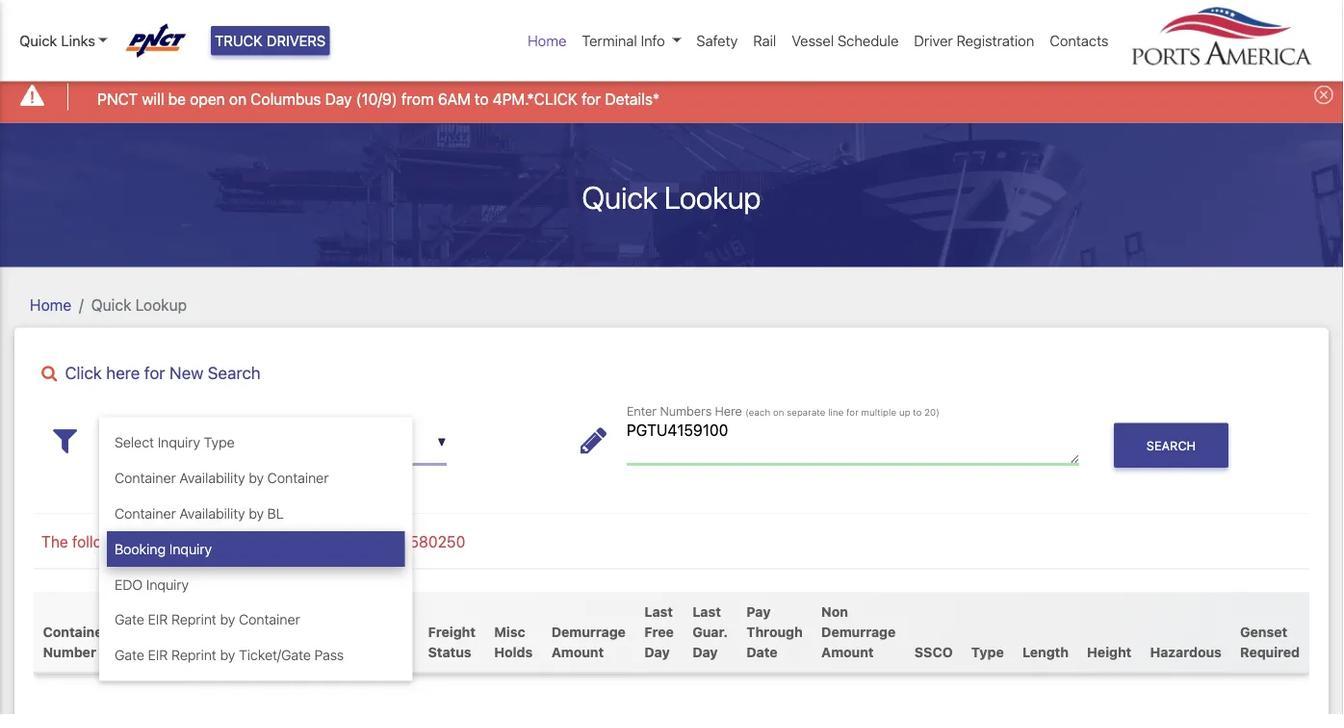 Task type: describe. For each thing, give the bounding box(es) containing it.
search image
[[41, 365, 57, 382]]

separate
[[787, 407, 826, 418]]

driver registration link
[[907, 22, 1043, 59]]

numbers
[[660, 404, 712, 418]]

misc
[[495, 625, 526, 640]]

click here for new search link
[[34, 363, 1310, 383]]

by left bl
[[249, 506, 264, 522]]

schedule
[[838, 32, 899, 49]]

following
[[72, 533, 135, 551]]

status
[[428, 645, 472, 661]]

1 horizontal spatial be
[[285, 533, 303, 551]]

here
[[106, 363, 140, 383]]

driver
[[915, 32, 953, 49]]

eir for gate eir reprint by ticket/gate pass
[[148, 647, 168, 664]]

freight status
[[428, 625, 476, 661]]

msdu8580250
[[356, 533, 466, 551]]

up
[[900, 407, 911, 418]]

truck
[[215, 32, 263, 49]]

1 vertical spatial type
[[972, 645, 1005, 661]]

misc holds
[[495, 625, 533, 661]]

(10/9)
[[356, 90, 398, 108]]

registration
[[957, 32, 1035, 49]]

close image
[[1315, 85, 1334, 104]]

multiple
[[862, 407, 897, 418]]

reprint for ticket/gate
[[171, 647, 217, 664]]

date
[[747, 645, 778, 661]]

genset required
[[1241, 625, 1301, 661]]

rail
[[754, 32, 777, 49]]

edo
[[115, 576, 143, 593]]

edo inquiry
[[115, 576, 189, 593]]

click here for new search
[[65, 363, 261, 383]]

columbus
[[251, 90, 321, 108]]

gate for gate eir reprint by ticket/gate pass
[[115, 647, 144, 664]]

safety
[[697, 32, 738, 49]]

container up bl
[[268, 470, 329, 487]]

could
[[216, 533, 254, 551]]

free
[[645, 625, 674, 640]]

container for container number
[[43, 625, 108, 640]]

by up the following containers could not be found: msdu8580250
[[249, 470, 264, 487]]

non
[[822, 604, 849, 620]]

safety link
[[689, 22, 746, 59]]

0 horizontal spatial lookup
[[135, 296, 187, 314]]

last free day
[[645, 604, 674, 661]]

through
[[747, 625, 803, 640]]

20)
[[925, 407, 940, 418]]

length
[[1023, 645, 1069, 661]]

vessel schedule
[[792, 32, 899, 49]]

pass
[[315, 647, 344, 664]]

pnct will be open on columbus day (10/9) from 6am to 4pm.*click for details* link
[[97, 87, 660, 110]]

non demurrage amount
[[822, 604, 896, 661]]

ticket/gate
[[239, 647, 311, 664]]

demurrage amount
[[552, 625, 626, 661]]

will
[[142, 90, 164, 108]]

truck drivers link
[[211, 26, 330, 55]]

available
[[127, 645, 187, 661]]

terminal
[[582, 32, 637, 49]]

0 vertical spatial type
[[204, 435, 235, 451]]

freight
[[428, 625, 476, 640]]

(each
[[746, 407, 771, 418]]

for inside enter numbers here (each on separate line for multiple up to 20)
[[847, 407, 859, 418]]

to for 4pm.*click
[[475, 90, 489, 108]]

▼
[[438, 436, 446, 450]]

containers
[[139, 533, 212, 551]]

pnct will be open on columbus day (10/9) from 6am to 4pm.*click for details* alert
[[0, 71, 1344, 123]]

drivers
[[267, 32, 326, 49]]

search button
[[1114, 424, 1229, 468]]

quick links
[[19, 32, 95, 49]]

MSDU8580250 text field
[[627, 418, 1080, 465]]

be inside alert
[[168, 90, 186, 108]]

last for last free day
[[645, 604, 673, 620]]

to for 20)
[[914, 407, 922, 418]]

terminal info link
[[575, 22, 689, 59]]

gate eir reprint by ticket/gate pass
[[115, 647, 344, 664]]

container number
[[43, 625, 108, 661]]

enter
[[627, 404, 657, 418]]

vessel schedule link
[[784, 22, 907, 59]]

guar.
[[693, 625, 728, 640]]

1 demurrage from the left
[[552, 625, 626, 640]]

gate eir reprint by container
[[115, 612, 300, 628]]

location
[[205, 645, 263, 661]]

container for container availability by bl
[[115, 506, 176, 522]]

0 horizontal spatial quick lookup
[[91, 296, 187, 314]]

here
[[715, 404, 743, 418]]

for inside alert
[[582, 90, 601, 108]]



Task type: locate. For each thing, give the bounding box(es) containing it.
2 vertical spatial for
[[847, 407, 859, 418]]

0 vertical spatial home link
[[520, 22, 575, 59]]

open
[[190, 90, 225, 108]]

2 last from the left
[[693, 604, 722, 620]]

reprint
[[171, 612, 217, 628], [171, 647, 217, 664]]

0 horizontal spatial demurrage
[[552, 625, 626, 640]]

0 horizontal spatial on
[[229, 90, 247, 108]]

ssco
[[915, 645, 953, 661]]

2 horizontal spatial day
[[693, 645, 718, 661]]

amount inside the demurrage amount
[[552, 645, 604, 661]]

last inside last free day
[[645, 604, 673, 620]]

1 horizontal spatial quick
[[91, 296, 131, 314]]

be right the not
[[285, 533, 303, 551]]

eir for gate eir reprint by container
[[148, 612, 168, 628]]

to inside pnct will be open on columbus day (10/9) from 6am to 4pm.*click for details* link
[[475, 90, 489, 108]]

2 horizontal spatial quick
[[582, 179, 658, 215]]

type up container availability by container
[[204, 435, 235, 451]]

1 horizontal spatial demurrage
[[822, 625, 896, 640]]

last up guar.
[[693, 604, 722, 620]]

on for (each
[[773, 407, 785, 418]]

1 gate from the top
[[115, 612, 144, 628]]

to inside enter numbers here (each on separate line for multiple up to 20)
[[914, 407, 922, 418]]

day left '(10/9)'
[[325, 90, 352, 108]]

2 reprint from the top
[[171, 647, 217, 664]]

1 horizontal spatial search
[[1147, 439, 1196, 453]]

0 vertical spatial reprint
[[171, 612, 217, 628]]

0 vertical spatial quick lookup
[[582, 179, 761, 215]]

not
[[258, 533, 281, 551]]

search inside search button
[[1147, 439, 1196, 453]]

container
[[115, 470, 176, 487], [268, 470, 329, 487], [115, 506, 176, 522], [239, 612, 300, 628], [43, 625, 108, 640]]

0 horizontal spatial day
[[325, 90, 352, 108]]

1 vertical spatial availability
[[180, 506, 245, 522]]

required
[[1241, 645, 1301, 661]]

amount down the non
[[822, 645, 874, 661]]

pay through date
[[747, 604, 803, 661]]

container for container availability by container
[[115, 470, 176, 487]]

type
[[204, 435, 235, 451], [972, 645, 1005, 661]]

0 vertical spatial gate
[[115, 612, 144, 628]]

by down the gate eir reprint by container
[[220, 647, 235, 664]]

reprint down the gate eir reprint by container
[[171, 647, 217, 664]]

by up location
[[220, 612, 235, 628]]

inquiry for edo
[[146, 576, 189, 593]]

0 vertical spatial availability
[[180, 470, 245, 487]]

holds
[[495, 645, 533, 661]]

1 vertical spatial home link
[[30, 296, 71, 314]]

1 horizontal spatial to
[[914, 407, 922, 418]]

container availability by bl
[[115, 506, 284, 522]]

inquiry
[[158, 435, 200, 451], [169, 541, 212, 557], [146, 576, 189, 593]]

height
[[1088, 645, 1132, 661]]

1 vertical spatial reprint
[[171, 647, 217, 664]]

1 vertical spatial quick
[[582, 179, 658, 215]]

amount
[[552, 645, 604, 661], [822, 645, 874, 661]]

1 last from the left
[[645, 604, 673, 620]]

1 vertical spatial for
[[144, 363, 165, 383]]

day
[[325, 90, 352, 108], [645, 645, 670, 661], [693, 645, 718, 661]]

1 horizontal spatial last
[[693, 604, 722, 620]]

0 vertical spatial be
[[168, 90, 186, 108]]

for left details*
[[582, 90, 601, 108]]

gate down edo
[[115, 612, 144, 628]]

2 demurrage from the left
[[822, 625, 896, 640]]

container down select
[[115, 470, 176, 487]]

be right will
[[168, 90, 186, 108]]

0 horizontal spatial be
[[168, 90, 186, 108]]

amount right holds
[[552, 645, 604, 661]]

1 vertical spatial on
[[773, 407, 785, 418]]

container up the booking
[[115, 506, 176, 522]]

eir up the "available"
[[148, 612, 168, 628]]

1 vertical spatial lookup
[[135, 296, 187, 314]]

availability up container availability by bl
[[180, 470, 245, 487]]

home up search icon
[[30, 296, 71, 314]]

pnct will be open on columbus day (10/9) from 6am to 4pm.*click for details*
[[97, 90, 660, 108]]

2 vertical spatial quick
[[91, 296, 131, 314]]

home link up 4pm.*click
[[520, 22, 575, 59]]

container up number
[[43, 625, 108, 640]]

new
[[170, 363, 204, 383]]

quick links link
[[19, 30, 108, 51]]

1 horizontal spatial home
[[528, 32, 567, 49]]

number
[[43, 645, 96, 661]]

day inside the last guar. day
[[693, 645, 718, 661]]

amount inside the non demurrage amount
[[822, 645, 874, 661]]

demurrage down the non
[[822, 625, 896, 640]]

truck drivers
[[215, 32, 326, 49]]

inquiry for booking
[[169, 541, 212, 557]]

the following containers could not be found: msdu8580250
[[41, 533, 466, 551]]

on right (each
[[773, 407, 785, 418]]

genset
[[1241, 625, 1288, 640]]

1 vertical spatial inquiry
[[169, 541, 212, 557]]

home up 4pm.*click
[[528, 32, 567, 49]]

day inside last free day
[[645, 645, 670, 661]]

for right here
[[144, 363, 165, 383]]

1 vertical spatial gate
[[115, 647, 144, 664]]

on right 'open'
[[229, 90, 247, 108]]

day for last free day
[[645, 645, 670, 661]]

by
[[249, 470, 264, 487], [249, 506, 264, 522], [220, 612, 235, 628], [220, 647, 235, 664]]

day inside alert
[[325, 90, 352, 108]]

1 horizontal spatial day
[[645, 645, 670, 661]]

1 reprint from the top
[[171, 612, 217, 628]]

contacts
[[1050, 32, 1109, 49]]

0 horizontal spatial search
[[208, 363, 261, 383]]

0 vertical spatial lookup
[[665, 179, 761, 215]]

2 gate from the top
[[115, 647, 144, 664]]

line
[[829, 407, 844, 418]]

info
[[641, 32, 665, 49]]

the
[[41, 533, 68, 551]]

1 vertical spatial home
[[30, 296, 71, 314]]

to right up
[[914, 407, 922, 418]]

eir down the gate eir reprint by container
[[148, 647, 168, 664]]

type right ssco
[[972, 645, 1005, 661]]

inquiry for select
[[158, 435, 200, 451]]

last guar. day
[[693, 604, 728, 661]]

1 horizontal spatial lookup
[[665, 179, 761, 215]]

quick lookup
[[582, 179, 761, 215], [91, 296, 187, 314]]

0 vertical spatial search
[[208, 363, 261, 383]]

demurrage left last free day
[[552, 625, 626, 640]]

on inside enter numbers here (each on separate line for multiple up to 20)
[[773, 407, 785, 418]]

day for last guar. day
[[693, 645, 718, 661]]

0 horizontal spatial for
[[144, 363, 165, 383]]

0 vertical spatial home
[[528, 32, 567, 49]]

availability
[[180, 470, 245, 487], [180, 506, 245, 522]]

0 vertical spatial eir
[[148, 612, 168, 628]]

1 horizontal spatial type
[[972, 645, 1005, 661]]

availability for container
[[180, 470, 245, 487]]

container availability by container
[[115, 470, 329, 487]]

for
[[582, 90, 601, 108], [144, 363, 165, 383], [847, 407, 859, 418]]

details*
[[605, 90, 660, 108]]

2 horizontal spatial for
[[847, 407, 859, 418]]

gate for gate eir reprint by container
[[115, 612, 144, 628]]

1 horizontal spatial home link
[[520, 22, 575, 59]]

home link up search icon
[[30, 296, 71, 314]]

day down "free" at the bottom of page
[[645, 645, 670, 661]]

1 vertical spatial quick lookup
[[91, 296, 187, 314]]

select inquiry type
[[115, 435, 235, 451]]

1 horizontal spatial on
[[773, 407, 785, 418]]

0 horizontal spatial quick
[[19, 32, 57, 49]]

search
[[208, 363, 261, 383], [1147, 439, 1196, 453]]

inquiry down booking inquiry at bottom
[[146, 576, 189, 593]]

booking
[[115, 541, 166, 557]]

to right 6am
[[475, 90, 489, 108]]

driver registration
[[915, 32, 1035, 49]]

found:
[[307, 533, 352, 551]]

2 availability from the top
[[180, 506, 245, 522]]

lookup
[[665, 179, 761, 215], [135, 296, 187, 314]]

links
[[61, 32, 95, 49]]

inquiry down container availability by bl
[[169, 541, 212, 557]]

4pm.*click
[[493, 90, 578, 108]]

1 availability from the top
[[180, 470, 245, 487]]

0 vertical spatial on
[[229, 90, 247, 108]]

1 horizontal spatial amount
[[822, 645, 874, 661]]

0 horizontal spatial home link
[[30, 296, 71, 314]]

hazardous
[[1151, 645, 1222, 661]]

2 eir from the top
[[148, 647, 168, 664]]

1 vertical spatial be
[[285, 533, 303, 551]]

last up "free" at the bottom of page
[[645, 604, 673, 620]]

gate right container number
[[115, 647, 144, 664]]

1 vertical spatial search
[[1147, 439, 1196, 453]]

trucker
[[281, 645, 332, 661]]

reprint for container
[[171, 612, 217, 628]]

2 amount from the left
[[822, 645, 874, 661]]

1 eir from the top
[[148, 612, 168, 628]]

from
[[402, 90, 434, 108]]

container up the ticket/gate
[[239, 612, 300, 628]]

1 vertical spatial to
[[914, 407, 922, 418]]

click
[[65, 363, 102, 383]]

1 amount from the left
[[552, 645, 604, 661]]

None text field
[[99, 418, 446, 465]]

0 horizontal spatial amount
[[552, 645, 604, 661]]

2 vertical spatial inquiry
[[146, 576, 189, 593]]

1 horizontal spatial for
[[582, 90, 601, 108]]

on for open
[[229, 90, 247, 108]]

vessel
[[792, 32, 834, 49]]

eir
[[148, 612, 168, 628], [148, 647, 168, 664]]

booking inquiry
[[115, 541, 212, 557]]

last for last guar. day
[[693, 604, 722, 620]]

0 horizontal spatial type
[[204, 435, 235, 451]]

0 vertical spatial inquiry
[[158, 435, 200, 451]]

select
[[115, 435, 154, 451]]

contacts link
[[1043, 22, 1117, 59]]

to
[[475, 90, 489, 108], [914, 407, 922, 418]]

home link
[[520, 22, 575, 59], [30, 296, 71, 314]]

0 horizontal spatial to
[[475, 90, 489, 108]]

last inside the last guar. day
[[693, 604, 722, 620]]

inquiry right select
[[158, 435, 200, 451]]

on inside alert
[[229, 90, 247, 108]]

1 vertical spatial eir
[[148, 647, 168, 664]]

0 vertical spatial quick
[[19, 32, 57, 49]]

availability for bl
[[180, 506, 245, 522]]

bl
[[268, 506, 284, 522]]

0 horizontal spatial home
[[30, 296, 71, 314]]

reprint up the "available"
[[171, 612, 217, 628]]

search inside click here for new search link
[[208, 363, 261, 383]]

pay
[[747, 604, 771, 620]]

availability up could
[[180, 506, 245, 522]]

6am
[[438, 90, 471, 108]]

pnct
[[97, 90, 138, 108]]

0 horizontal spatial last
[[645, 604, 673, 620]]

rail link
[[746, 22, 784, 59]]

0 vertical spatial for
[[582, 90, 601, 108]]

day down guar.
[[693, 645, 718, 661]]

0 vertical spatial to
[[475, 90, 489, 108]]

terminal info
[[582, 32, 665, 49]]

for right line
[[847, 407, 859, 418]]

1 horizontal spatial quick lookup
[[582, 179, 761, 215]]

enter numbers here (each on separate line for multiple up to 20)
[[627, 404, 940, 418]]



Task type: vqa. For each thing, say whether or not it's contained in the screenshot.
Hrs associated with Kansas City
no



